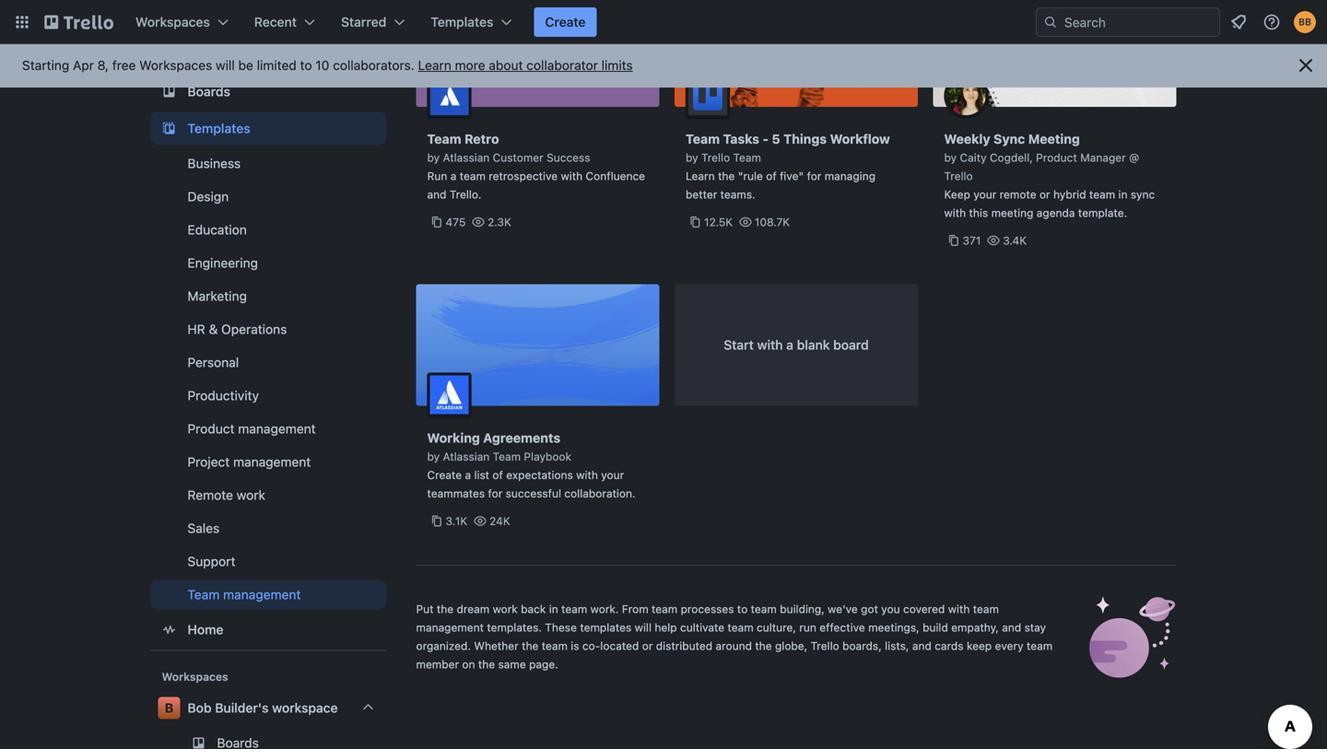 Task type: describe. For each thing, give the bounding box(es) containing it.
12.5k
[[704, 216, 733, 229]]

1 vertical spatial workspaces
[[139, 58, 212, 73]]

start with a blank board button
[[675, 284, 918, 406]]

in inside 'weekly sync meeting by caity cogdell, product manager @ trello keep your remote or hybrid team in sync with this meeting agenda template.'
[[1118, 188, 1128, 201]]

dream
[[457, 603, 490, 616]]

teammates
[[427, 487, 485, 500]]

you
[[881, 603, 900, 616]]

put the dream work back in team work. from team processes to team building, we've got you covered with team management templates. these templates will help cultivate team culture, run effective meetings, build empathy, and stay organized. whether the team is co-located or distributed around the globe, trello boards, lists, and cards keep every team member on the same page.
[[416, 603, 1053, 671]]

template.
[[1078, 206, 1127, 219]]

2 vertical spatial and
[[912, 640, 932, 652]]

team retro by atlassian customer success run a team retrospective with confluence and trello.
[[427, 131, 645, 201]]

run
[[799, 621, 816, 634]]

bob
[[188, 700, 212, 715]]

create button
[[534, 7, 597, 37]]

business
[[188, 156, 241, 171]]

collaboration.
[[564, 487, 635, 500]]

3.1k
[[446, 515, 467, 528]]

these
[[545, 621, 577, 634]]

design link
[[151, 182, 387, 211]]

playbook
[[524, 450, 571, 463]]

cultivate
[[680, 621, 724, 634]]

more
[[455, 58, 485, 73]]

bob builder's workspace
[[188, 700, 338, 715]]

trello.
[[450, 188, 481, 201]]

templates
[[580, 621, 632, 634]]

5
[[772, 131, 780, 147]]

keep
[[944, 188, 970, 201]]

weekly
[[944, 131, 990, 147]]

the up page.
[[522, 640, 539, 652]]

templates link
[[151, 112, 387, 145]]

with inside working agreements by atlassian team playbook create a list of expectations with your teammates for successful collaboration.
[[576, 469, 598, 482]]

with inside button
[[757, 337, 783, 352]]

work inside put the dream work back in team work. from team processes to team building, we've got you covered with team management templates. these templates will help cultivate team culture, run effective meetings, build empathy, and stay organized. whether the team is co-located or distributed around the globe, trello boards, lists, and cards keep every team member on the same page.
[[493, 603, 518, 616]]

templates inside dropdown button
[[431, 14, 493, 29]]

marketing link
[[151, 281, 387, 311]]

boards
[[188, 84, 230, 99]]

better
[[686, 188, 717, 201]]

build
[[923, 621, 948, 634]]

team down the 'stay'
[[1027, 640, 1053, 652]]

primary element
[[0, 0, 1327, 44]]

with inside put the dream work back in team work. from team processes to team building, we've got you covered with team management templates. these templates will help cultivate team culture, run effective meetings, build empathy, and stay organized. whether the team is co-located or distributed around the globe, trello boards, lists, and cards keep every team member on the same page.
[[948, 603, 970, 616]]

atlassian team playbook image
[[427, 373, 471, 417]]

team down these
[[542, 640, 568, 652]]

recent
[[254, 14, 297, 29]]

team for team tasks - 5 things workflow by trello team learn the "rule of five" for managing better teams.
[[686, 131, 720, 147]]

templates button
[[420, 7, 523, 37]]

management for team management
[[223, 587, 301, 602]]

this
[[969, 206, 988, 219]]

team for team retro by atlassian customer success run a team retrospective with confluence and trello.
[[427, 131, 461, 147]]

templates.
[[487, 621, 542, 634]]

1 vertical spatial templates
[[188, 121, 250, 136]]

of inside working agreements by atlassian team playbook create a list of expectations with your teammates for successful collaboration.
[[492, 469, 503, 482]]

remote
[[1000, 188, 1036, 201]]

personal link
[[151, 348, 387, 377]]

team for team management
[[188, 587, 220, 602]]

24k
[[489, 515, 510, 528]]

&
[[209, 321, 218, 337]]

team management link
[[151, 580, 387, 609]]

in inside put the dream work back in team work. from team processes to team building, we've got you covered with team management templates. these templates will help cultivate team culture, run effective meetings, build empathy, and stay organized. whether the team is co-located or distributed around the globe, trello boards, lists, and cards keep every team member on the same page.
[[549, 603, 558, 616]]

remote work
[[188, 487, 265, 503]]

builder's
[[215, 700, 269, 715]]

0 horizontal spatial product
[[188, 421, 235, 436]]

trello inside team tasks - 5 things workflow by trello team learn the "rule of five" for managing better teams.
[[701, 151, 730, 164]]

by inside working agreements by atlassian team playbook create a list of expectations with your teammates for successful collaboration.
[[427, 450, 440, 463]]

customer
[[493, 151, 543, 164]]

managing
[[825, 170, 875, 182]]

0 horizontal spatial to
[[300, 58, 312, 73]]

apr
[[73, 58, 94, 73]]

@
[[1129, 151, 1139, 164]]

starting
[[22, 58, 69, 73]]

got
[[861, 603, 878, 616]]

product management link
[[151, 414, 387, 444]]

create inside working agreements by atlassian team playbook create a list of expectations with your teammates for successful collaboration.
[[427, 469, 462, 482]]

team up empathy,
[[973, 603, 999, 616]]

processes
[[681, 603, 734, 616]]

hybrid
[[1053, 188, 1086, 201]]

around
[[716, 640, 752, 652]]

agenda
[[1037, 206, 1075, 219]]

page.
[[529, 658, 558, 671]]

workspaces inside dropdown button
[[135, 14, 210, 29]]

0 horizontal spatial learn
[[418, 58, 451, 73]]

for for things
[[807, 170, 821, 182]]

expectations
[[506, 469, 573, 482]]

manager
[[1080, 151, 1126, 164]]

board
[[833, 337, 869, 352]]

project
[[188, 454, 230, 469]]

personal
[[188, 355, 239, 370]]

or inside put the dream work back in team work. from team processes to team building, we've got you covered with team management templates. these templates will help cultivate team culture, run effective meetings, build empathy, and stay organized. whether the team is co-located or distributed around the globe, trello boards, lists, and cards keep every team member on the same page.
[[642, 640, 653, 652]]

marketing
[[188, 288, 247, 303]]

management for project management
[[233, 454, 311, 469]]

or inside 'weekly sync meeting by caity cogdell, product manager @ trello keep your remote or hybrid team in sync with this meeting agenda template.'
[[1039, 188, 1050, 201]]

and inside 'team retro by atlassian customer success run a team retrospective with confluence and trello.'
[[427, 188, 446, 201]]

board image
[[158, 80, 180, 103]]

team up "rule
[[733, 151, 761, 164]]

your inside working agreements by atlassian team playbook create a list of expectations with your teammates for successful collaboration.
[[601, 469, 624, 482]]

workflow
[[830, 131, 890, 147]]

cogdell,
[[990, 151, 1033, 164]]

working agreements by atlassian team playbook create a list of expectations with your teammates for successful collaboration.
[[427, 430, 635, 500]]

limited
[[257, 58, 297, 73]]

with inside 'team retro by atlassian customer success run a team retrospective with confluence and trello.'
[[561, 170, 583, 182]]

support
[[188, 554, 235, 569]]

sales
[[188, 520, 220, 536]]

back
[[521, 603, 546, 616]]

will inside put the dream work back in team work. from team processes to team building, we've got you covered with team management templates. these templates will help cultivate team culture, run effective meetings, build empathy, and stay organized. whether the team is co-located or distributed around the globe, trello boards, lists, and cards keep every team member on the same page.
[[635, 621, 652, 634]]

starred
[[341, 14, 386, 29]]

be
[[238, 58, 253, 73]]

trello team image
[[686, 74, 730, 118]]

workspaces button
[[124, 7, 239, 37]]

recent button
[[243, 7, 326, 37]]

whether
[[474, 640, 519, 652]]

learn more about collaborator limits link
[[418, 58, 633, 73]]

keep
[[967, 640, 992, 652]]

with inside 'weekly sync meeting by caity cogdell, product manager @ trello keep your remote or hybrid team in sync with this meeting agenda template.'
[[944, 206, 966, 219]]

meeting
[[1028, 131, 1080, 147]]

371
[[963, 234, 981, 247]]

create inside button
[[545, 14, 586, 29]]

organized.
[[416, 640, 471, 652]]

located
[[600, 640, 639, 652]]

boards link
[[151, 75, 387, 108]]

operations
[[221, 321, 287, 337]]

team management
[[188, 587, 301, 602]]

the down culture,
[[755, 640, 772, 652]]



Task type: vqa. For each thing, say whether or not it's contained in the screenshot.
Activity
no



Task type: locate. For each thing, give the bounding box(es) containing it.
boards,
[[842, 640, 882, 652]]

2 horizontal spatial a
[[786, 337, 793, 352]]

your inside 'weekly sync meeting by caity cogdell, product manager @ trello keep your remote or hybrid team in sync with this meeting agenda template.'
[[973, 188, 996, 201]]

0 notifications image
[[1227, 11, 1250, 33]]

will down from
[[635, 621, 652, 634]]

for inside team tasks - 5 things workflow by trello team learn the "rule of five" for managing better teams.
[[807, 170, 821, 182]]

template board image
[[158, 117, 180, 139]]

with
[[561, 170, 583, 182], [944, 206, 966, 219], [757, 337, 783, 352], [576, 469, 598, 482], [948, 603, 970, 616]]

2.3k
[[488, 216, 511, 229]]

team inside working agreements by atlassian team playbook create a list of expectations with your teammates for successful collaboration.
[[493, 450, 521, 463]]

2 horizontal spatial trello
[[944, 170, 973, 182]]

1 vertical spatial for
[[488, 487, 502, 500]]

create up collaborator
[[545, 14, 586, 29]]

1 atlassian from the top
[[443, 151, 490, 164]]

for right five"
[[807, 170, 821, 182]]

business link
[[151, 149, 387, 178]]

1 horizontal spatial your
[[973, 188, 996, 201]]

trello up "keep" at the top of the page
[[944, 170, 973, 182]]

management down support link
[[223, 587, 301, 602]]

by down working
[[427, 450, 440, 463]]

project management
[[188, 454, 311, 469]]

team
[[427, 131, 461, 147], [686, 131, 720, 147], [733, 151, 761, 164], [493, 450, 521, 463], [188, 587, 220, 602]]

team inside 'team retro by atlassian customer success run a team retrospective with confluence and trello.'
[[460, 170, 486, 182]]

product down meeting
[[1036, 151, 1077, 164]]

of right list
[[492, 469, 503, 482]]

0 vertical spatial your
[[973, 188, 996, 201]]

0 horizontal spatial of
[[492, 469, 503, 482]]

1 vertical spatial a
[[786, 337, 793, 352]]

your
[[973, 188, 996, 201], [601, 469, 624, 482]]

create up teammates
[[427, 469, 462, 482]]

1 horizontal spatial templates
[[431, 14, 493, 29]]

1 horizontal spatial create
[[545, 14, 586, 29]]

back to home image
[[44, 7, 113, 37]]

globe,
[[775, 640, 807, 652]]

building,
[[780, 603, 825, 616]]

1 horizontal spatial and
[[912, 640, 932, 652]]

workspace
[[272, 700, 338, 715]]

0 vertical spatial for
[[807, 170, 821, 182]]

work up templates.
[[493, 603, 518, 616]]

1 horizontal spatial or
[[1039, 188, 1050, 201]]

or right located
[[642, 640, 653, 652]]

we've
[[828, 603, 858, 616]]

team inside 'team retro by atlassian customer success run a team retrospective with confluence and trello.'
[[427, 131, 461, 147]]

0 horizontal spatial work
[[237, 487, 265, 503]]

for for team
[[488, 487, 502, 500]]

1 vertical spatial will
[[635, 621, 652, 634]]

0 vertical spatial work
[[237, 487, 265, 503]]

team up these
[[561, 603, 587, 616]]

free
[[112, 58, 136, 73]]

management inside put the dream work back in team work. from team processes to team building, we've got you covered with team management templates. these templates will help cultivate team culture, run effective meetings, build empathy, and stay organized. whether the team is co-located or distributed around the globe, trello boards, lists, and cards keep every team member on the same page.
[[416, 621, 484, 634]]

1 vertical spatial learn
[[686, 170, 715, 182]]

for
[[807, 170, 821, 182], [488, 487, 502, 500]]

retrospective
[[489, 170, 558, 182]]

a
[[450, 170, 456, 182], [786, 337, 793, 352], [465, 469, 471, 482]]

every
[[995, 640, 1023, 652]]

475
[[446, 216, 466, 229]]

trello inside 'weekly sync meeting by caity cogdell, product manager @ trello keep your remote or hybrid team in sync with this meeting agenda template.'
[[944, 170, 973, 182]]

by up better
[[686, 151, 698, 164]]

1 vertical spatial or
[[642, 640, 653, 652]]

trello
[[701, 151, 730, 164], [944, 170, 973, 182], [811, 640, 839, 652]]

0 vertical spatial will
[[216, 58, 235, 73]]

and up the every
[[1002, 621, 1021, 634]]

0 vertical spatial product
[[1036, 151, 1077, 164]]

cards
[[935, 640, 964, 652]]

remote
[[188, 487, 233, 503]]

a inside working agreements by atlassian team playbook create a list of expectations with your teammates for successful collaboration.
[[465, 469, 471, 482]]

five"
[[780, 170, 804, 182]]

workspaces up bob
[[162, 670, 228, 683]]

learn up atlassian customer success 'image'
[[418, 58, 451, 73]]

1 vertical spatial your
[[601, 469, 624, 482]]

0 horizontal spatial templates
[[188, 121, 250, 136]]

product inside 'weekly sync meeting by caity cogdell, product manager @ trello keep your remote or hybrid team in sync with this meeting agenda template.'
[[1036, 151, 1077, 164]]

0 vertical spatial of
[[766, 170, 777, 182]]

home link
[[151, 613, 387, 646]]

open information menu image
[[1262, 13, 1281, 31]]

by inside team tasks - 5 things workflow by trello team learn the "rule of five" for managing better teams.
[[686, 151, 698, 164]]

0 horizontal spatial and
[[427, 188, 446, 201]]

team inside 'weekly sync meeting by caity cogdell, product manager @ trello keep your remote or hybrid team in sync with this meeting agenda template.'
[[1089, 188, 1115, 201]]

workspaces up board image
[[139, 58, 212, 73]]

in left the sync
[[1118, 188, 1128, 201]]

with down "keep" at the top of the page
[[944, 206, 966, 219]]

or up agenda
[[1039, 188, 1050, 201]]

bob builder (bobbuilder40) image
[[1294, 11, 1316, 33]]

to inside put the dream work back in team work. from team processes to team building, we've got you covered with team management templates. these templates will help cultivate team culture, run effective meetings, build empathy, and stay organized. whether the team is co-located or distributed around the globe, trello boards, lists, and cards keep every team member on the same page.
[[737, 603, 748, 616]]

1 horizontal spatial will
[[635, 621, 652, 634]]

design
[[188, 189, 229, 204]]

1 horizontal spatial for
[[807, 170, 821, 182]]

trello down run
[[811, 640, 839, 652]]

2 atlassian from the top
[[443, 450, 490, 463]]

0 vertical spatial a
[[450, 170, 456, 182]]

0 vertical spatial and
[[427, 188, 446, 201]]

stay
[[1024, 621, 1046, 634]]

1 vertical spatial trello
[[944, 170, 973, 182]]

caity
[[960, 151, 987, 164]]

management
[[238, 421, 316, 436], [233, 454, 311, 469], [223, 587, 301, 602], [416, 621, 484, 634]]

and down build
[[912, 640, 932, 652]]

and down run
[[427, 188, 446, 201]]

team up template.
[[1089, 188, 1115, 201]]

team
[[460, 170, 486, 182], [1089, 188, 1115, 201], [561, 603, 587, 616], [652, 603, 678, 616], [751, 603, 777, 616], [973, 603, 999, 616], [728, 621, 754, 634], [542, 640, 568, 652], [1027, 640, 1053, 652]]

sync
[[1131, 188, 1155, 201]]

product up "project"
[[188, 421, 235, 436]]

0 horizontal spatial create
[[427, 469, 462, 482]]

a inside button
[[786, 337, 793, 352]]

culture,
[[757, 621, 796, 634]]

1 horizontal spatial a
[[465, 469, 471, 482]]

1 vertical spatial in
[[549, 603, 558, 616]]

the inside team tasks - 5 things workflow by trello team learn the "rule of five" for managing better teams.
[[718, 170, 735, 182]]

about
[[489, 58, 523, 73]]

1 horizontal spatial work
[[493, 603, 518, 616]]

work down project management
[[237, 487, 265, 503]]

hr & operations link
[[151, 315, 387, 344]]

atlassian for team
[[443, 151, 490, 164]]

0 horizontal spatial will
[[216, 58, 235, 73]]

0 horizontal spatial for
[[488, 487, 502, 500]]

a left list
[[465, 469, 471, 482]]

2 vertical spatial trello
[[811, 640, 839, 652]]

of left five"
[[766, 170, 777, 182]]

0 horizontal spatial your
[[601, 469, 624, 482]]

1 vertical spatial product
[[188, 421, 235, 436]]

search image
[[1043, 15, 1058, 29]]

1 vertical spatial of
[[492, 469, 503, 482]]

will left be
[[216, 58, 235, 73]]

1 horizontal spatial product
[[1036, 151, 1077, 164]]

1 vertical spatial and
[[1002, 621, 1021, 634]]

by inside 'team retro by atlassian customer success run a team retrospective with confluence and trello.'
[[427, 151, 440, 164]]

0 vertical spatial templates
[[431, 14, 493, 29]]

Search field
[[1058, 8, 1219, 36]]

tasks
[[723, 131, 759, 147]]

caity cogdell, product manager @ trello image
[[944, 74, 988, 118]]

education link
[[151, 215, 387, 244]]

team left "tasks"
[[686, 131, 720, 147]]

-
[[762, 131, 769, 147]]

distributed
[[656, 640, 712, 652]]

templates
[[431, 14, 493, 29], [188, 121, 250, 136]]

2 horizontal spatial and
[[1002, 621, 1021, 634]]

meetings,
[[868, 621, 919, 634]]

a inside 'team retro by atlassian customer success run a team retrospective with confluence and trello.'
[[450, 170, 456, 182]]

your up collaboration.
[[601, 469, 624, 482]]

with down success
[[561, 170, 583, 182]]

things
[[783, 131, 827, 147]]

a left the blank
[[786, 337, 793, 352]]

workspaces
[[135, 14, 210, 29], [139, 58, 212, 73], [162, 670, 228, 683]]

the right on
[[478, 658, 495, 671]]

0 vertical spatial trello
[[701, 151, 730, 164]]

to right "processes"
[[737, 603, 748, 616]]

a for agreements
[[465, 469, 471, 482]]

trello down "tasks"
[[701, 151, 730, 164]]

2 vertical spatial a
[[465, 469, 471, 482]]

remote work link
[[151, 480, 387, 510]]

management for product management
[[238, 421, 316, 436]]

by left caity
[[944, 151, 957, 164]]

atlassian down retro
[[443, 151, 490, 164]]

0 vertical spatial workspaces
[[135, 14, 210, 29]]

workspaces up free at the left top of the page
[[135, 14, 210, 29]]

templates up more
[[431, 14, 493, 29]]

0 horizontal spatial a
[[450, 170, 456, 182]]

a for retro
[[450, 170, 456, 182]]

management up organized.
[[416, 621, 484, 634]]

team up around
[[728, 621, 754, 634]]

from
[[622, 603, 648, 616]]

team up the trello.
[[460, 170, 486, 182]]

home image
[[158, 619, 180, 641]]

learn
[[418, 58, 451, 73], [686, 170, 715, 182]]

or
[[1039, 188, 1050, 201], [642, 640, 653, 652]]

0 vertical spatial or
[[1039, 188, 1050, 201]]

to left 10
[[300, 58, 312, 73]]

team up help
[[652, 603, 678, 616]]

1 horizontal spatial to
[[737, 603, 748, 616]]

0 horizontal spatial or
[[642, 640, 653, 652]]

atlassian down working
[[443, 450, 490, 463]]

2 vertical spatial workspaces
[[162, 670, 228, 683]]

team management icon image
[[1057, 589, 1176, 685]]

work.
[[590, 603, 619, 616]]

the up teams.
[[718, 170, 735, 182]]

a right run
[[450, 170, 456, 182]]

help
[[655, 621, 677, 634]]

start
[[724, 337, 754, 352]]

with right "start" in the top of the page
[[757, 337, 783, 352]]

atlassian inside working agreements by atlassian team playbook create a list of expectations with your teammates for successful collaboration.
[[443, 450, 490, 463]]

atlassian inside 'team retro by atlassian customer success run a team retrospective with confluence and trello.'
[[443, 151, 490, 164]]

0 vertical spatial in
[[1118, 188, 1128, 201]]

0 vertical spatial atlassian
[[443, 151, 490, 164]]

learn inside team tasks - 5 things workflow by trello team learn the "rule of five" for managing better teams.
[[686, 170, 715, 182]]

education
[[188, 222, 247, 237]]

team down support
[[188, 587, 220, 602]]

0 horizontal spatial in
[[549, 603, 558, 616]]

in
[[1118, 188, 1128, 201], [549, 603, 558, 616]]

0 vertical spatial create
[[545, 14, 586, 29]]

management down productivity link
[[238, 421, 316, 436]]

1 vertical spatial atlassian
[[443, 450, 490, 463]]

same
[[498, 658, 526, 671]]

team down 'agreements'
[[493, 450, 521, 463]]

member
[[416, 658, 459, 671]]

successful
[[506, 487, 561, 500]]

atlassian for working
[[443, 450, 490, 463]]

covered
[[903, 603, 945, 616]]

trello inside put the dream work back in team work. from team processes to team building, we've got you covered with team management templates. these templates will help cultivate team culture, run effective meetings, build empathy, and stay organized. whether the team is co-located or distributed around the globe, trello boards, lists, and cards keep every team member on the same page.
[[811, 640, 839, 652]]

0 vertical spatial learn
[[418, 58, 451, 73]]

empathy,
[[951, 621, 999, 634]]

engineering link
[[151, 248, 387, 278]]

in up these
[[549, 603, 558, 616]]

by
[[427, 151, 440, 164], [686, 151, 698, 164], [944, 151, 957, 164], [427, 450, 440, 463]]

0 horizontal spatial trello
[[701, 151, 730, 164]]

teams.
[[720, 188, 755, 201]]

with up empathy,
[[948, 603, 970, 616]]

team up culture,
[[751, 603, 777, 616]]

8,
[[97, 58, 109, 73]]

0 vertical spatial to
[[300, 58, 312, 73]]

learn up better
[[686, 170, 715, 182]]

the right put
[[437, 603, 454, 616]]

b
[[165, 700, 174, 715]]

3.4k
[[1003, 234, 1027, 247]]

for down list
[[488, 487, 502, 500]]

will
[[216, 58, 235, 73], [635, 621, 652, 634]]

starting apr 8, free workspaces will be limited to 10 collaborators. learn more about collaborator limits
[[22, 58, 633, 73]]

and
[[427, 188, 446, 201], [1002, 621, 1021, 634], [912, 640, 932, 652]]

with up collaboration.
[[576, 469, 598, 482]]

management down the product management link
[[233, 454, 311, 469]]

1 horizontal spatial in
[[1118, 188, 1128, 201]]

1 vertical spatial create
[[427, 469, 462, 482]]

meeting
[[991, 206, 1033, 219]]

blank
[[797, 337, 830, 352]]

1 horizontal spatial learn
[[686, 170, 715, 182]]

atlassian customer success image
[[427, 74, 471, 118]]

your up this
[[973, 188, 996, 201]]

1 horizontal spatial of
[[766, 170, 777, 182]]

productivity
[[188, 388, 259, 403]]

by up run
[[427, 151, 440, 164]]

1 vertical spatial work
[[493, 603, 518, 616]]

1 horizontal spatial trello
[[811, 640, 839, 652]]

1 vertical spatial to
[[737, 603, 748, 616]]

home
[[188, 622, 223, 637]]

10
[[315, 58, 329, 73]]

lists,
[[885, 640, 909, 652]]

product management
[[188, 421, 316, 436]]

by inside 'weekly sync meeting by caity cogdell, product manager @ trello keep your remote or hybrid team in sync with this meeting agenda template.'
[[944, 151, 957, 164]]

effective
[[820, 621, 865, 634]]

for inside working agreements by atlassian team playbook create a list of expectations with your teammates for successful collaboration.
[[488, 487, 502, 500]]

team tasks - 5 things workflow by trello team learn the "rule of five" for managing better teams.
[[686, 131, 890, 201]]

team inside the team management link
[[188, 587, 220, 602]]

of inside team tasks - 5 things workflow by trello team learn the "rule of five" for managing better teams.
[[766, 170, 777, 182]]

team left retro
[[427, 131, 461, 147]]

templates up business
[[188, 121, 250, 136]]

108.7k
[[755, 216, 790, 229]]



